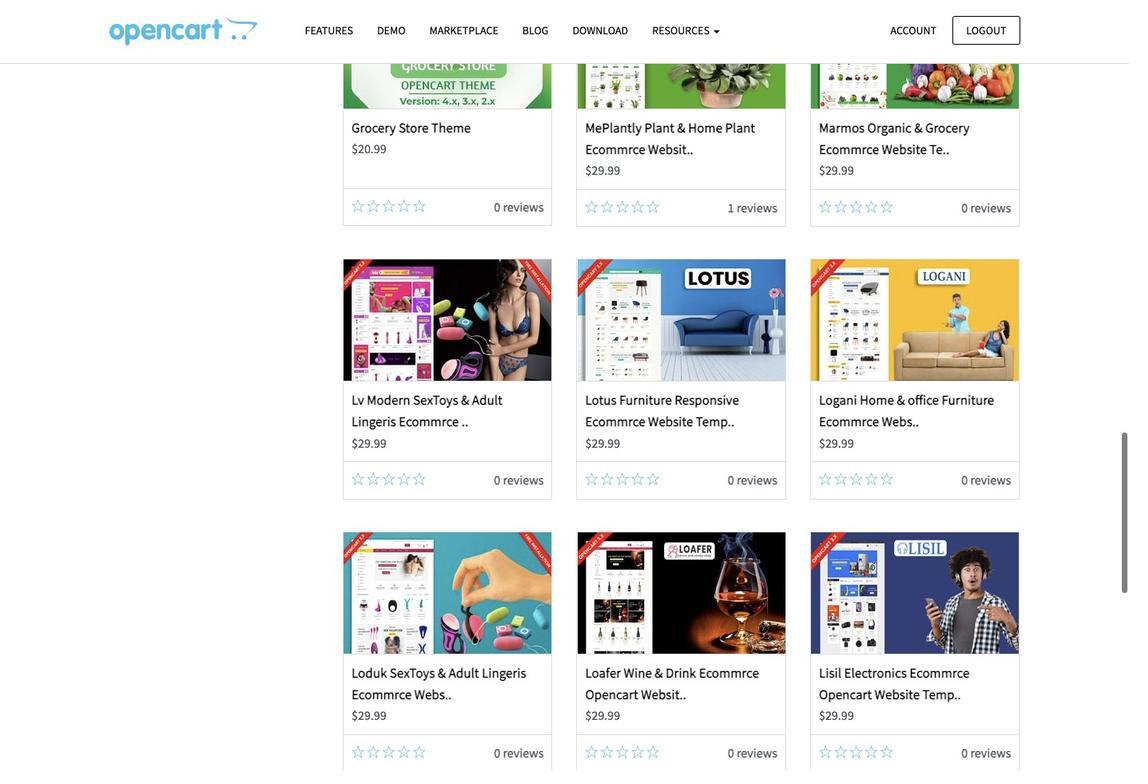 Task type: describe. For each thing, give the bounding box(es) containing it.
logani home & office furniture ecommrce webs.. image
[[811, 260, 1019, 381]]

0 for lisil electronics ecommrce opencart website temp..
[[962, 745, 968, 761]]

lv modern sextoys & adult lingeris ecommrce .. link
[[352, 392, 503, 431]]

meplantly plant & home plant ecommrce websit.. $29.99
[[585, 119, 755, 178]]

$29.99 inside logani home & office furniture ecommrce webs.. $29.99
[[819, 435, 854, 451]]

demo
[[377, 23, 406, 38]]

..
[[462, 414, 468, 431]]

opencart inside loafer wine & drink ecommrce opencart websit.. $29.99
[[585, 686, 638, 704]]

electronics
[[844, 665, 907, 682]]

marketplace link
[[418, 17, 511, 45]]

grocery store theme $20.99
[[352, 119, 471, 157]]

temp.. for lisil electronics ecommrce opencart website temp..
[[923, 686, 961, 704]]

website for lotus furniture responsive ecommrce website temp..
[[648, 414, 693, 431]]

lingeris inside the loduk sextoys & adult lingeris ecommrce webs.. $29.99
[[482, 665, 526, 682]]

download link
[[561, 17, 640, 45]]

features
[[305, 23, 353, 38]]

ecommrce inside the 'lv modern sextoys & adult lingeris ecommrce .. $29.99'
[[399, 414, 459, 431]]

1
[[728, 200, 734, 215]]

webs.. for sextoys
[[414, 686, 452, 704]]

opencart themes image
[[109, 17, 257, 46]]

download
[[573, 23, 628, 38]]

$20.99
[[352, 141, 387, 157]]

resources
[[652, 23, 712, 38]]

reviews for grocery store theme
[[503, 199, 544, 215]]

meplantly plant & home plant ecommrce websit.. image
[[578, 0, 785, 108]]

lisil electronics ecommrce opencart website temp.. image
[[811, 533, 1019, 654]]

furniture inside the lotus furniture responsive ecommrce website temp.. $29.99
[[619, 392, 672, 409]]

marmos organic & grocery ecommrce website te.. $29.99
[[819, 119, 970, 178]]

website for lisil electronics ecommrce opencart website temp..
[[875, 686, 920, 704]]

webs.. for home
[[882, 414, 919, 431]]

ecommrce inside loafer wine & drink ecommrce opencart websit.. $29.99
[[699, 665, 759, 682]]

& for marmos organic & grocery ecommrce website te..
[[914, 119, 923, 136]]

loduk sextoys & adult lingeris ecommrce webs.. $29.99
[[352, 665, 526, 724]]

$29.99 inside loafer wine & drink ecommrce opencart websit.. $29.99
[[585, 708, 620, 724]]

adult inside the 'lv modern sextoys & adult lingeris ecommrce .. $29.99'
[[472, 392, 503, 409]]

ecommrce inside the lotus furniture responsive ecommrce website temp.. $29.99
[[585, 414, 645, 431]]

& for loafer wine & drink ecommrce opencart websit..
[[655, 665, 663, 682]]

features link
[[293, 17, 365, 45]]

logani
[[819, 392, 857, 409]]

& for loduk sextoys & adult lingeris ecommrce webs..
[[438, 665, 446, 682]]

modern
[[367, 392, 410, 409]]

reviews for logani home & office furniture ecommrce webs..
[[970, 472, 1011, 488]]

lv modern sextoys & adult lingeris ecommrce .. $29.99
[[352, 392, 503, 451]]

0 for logani home & office furniture ecommrce webs..
[[962, 472, 968, 488]]

loduk
[[352, 665, 387, 682]]

1 plant from the left
[[645, 119, 675, 136]]

wine
[[624, 665, 652, 682]]

websit.. for wine
[[641, 686, 686, 704]]

home inside logani home & office furniture ecommrce webs.. $29.99
[[860, 392, 894, 409]]

lotus furniture responsive ecommrce website temp.. image
[[578, 260, 785, 381]]

theme
[[431, 119, 471, 136]]

loafer
[[585, 665, 621, 682]]

0 reviews for grocery store theme
[[494, 199, 544, 215]]

responsive
[[675, 392, 739, 409]]

$29.99 inside marmos organic & grocery ecommrce website te.. $29.99
[[819, 162, 854, 178]]

te..
[[930, 141, 950, 158]]

0 reviews for loafer wine & drink ecommrce opencart websit..
[[728, 745, 778, 761]]

0 reviews for lisil electronics ecommrce opencart website temp..
[[962, 745, 1011, 761]]

2 plant from the left
[[725, 119, 755, 136]]

temp.. for lotus furniture responsive ecommrce website temp..
[[696, 414, 735, 431]]

resources link
[[640, 17, 732, 45]]

logout
[[966, 23, 1007, 37]]

loafer wine & drink ecommrce opencart websit.. image
[[578, 533, 785, 654]]

loafer wine & drink ecommrce opencart websit.. $29.99
[[585, 665, 759, 724]]

loafer wine & drink ecommrce opencart websit.. link
[[585, 665, 759, 704]]

$29.99 inside lisil electronics ecommrce opencart website temp.. $29.99
[[819, 708, 854, 724]]

grocery store theme link
[[352, 119, 471, 136]]

ecommrce inside marmos organic & grocery ecommrce website te.. $29.99
[[819, 141, 879, 158]]

marmos organic & grocery ecommrce website te.. image
[[811, 0, 1019, 108]]

$29.99 inside meplantly plant & home plant ecommrce websit.. $29.99
[[585, 162, 620, 178]]

0 for loduk sextoys & adult lingeris ecommrce webs..
[[494, 745, 500, 761]]

marmos
[[819, 119, 865, 136]]

0 for grocery store theme
[[494, 199, 500, 215]]

marketplace
[[430, 23, 499, 38]]

ecommrce inside the loduk sextoys & adult lingeris ecommrce webs.. $29.99
[[352, 686, 412, 704]]



Task type: vqa. For each thing, say whether or not it's contained in the screenshot.
0 REVIEWS corresponding to Lotus Furniture Responsive Ecommrce Website Temp..
yes



Task type: locate. For each thing, give the bounding box(es) containing it.
$29.99 inside the lotus furniture responsive ecommrce website temp.. $29.99
[[585, 435, 620, 451]]

1 opencart from the left
[[585, 686, 638, 704]]

1 vertical spatial website
[[648, 414, 693, 431]]

adult
[[472, 392, 503, 409], [449, 665, 479, 682]]

&
[[677, 119, 686, 136], [914, 119, 923, 136], [461, 392, 469, 409], [897, 392, 905, 409], [438, 665, 446, 682], [655, 665, 663, 682]]

meplantly plant & home plant ecommrce websit.. link
[[585, 119, 755, 158]]

grocery up te..
[[925, 119, 970, 136]]

0 horizontal spatial lingeris
[[352, 414, 396, 431]]

1 furniture from the left
[[619, 392, 672, 409]]

sextoys right loduk
[[390, 665, 435, 682]]

0 for lv modern sextoys & adult lingeris ecommrce ..
[[494, 472, 500, 488]]

1 vertical spatial adult
[[449, 665, 479, 682]]

$29.99 down logani at the right
[[819, 435, 854, 451]]

1 horizontal spatial home
[[860, 392, 894, 409]]

plant
[[645, 119, 675, 136], [725, 119, 755, 136]]

& right loduk
[[438, 665, 446, 682]]

1 horizontal spatial plant
[[725, 119, 755, 136]]

ecommrce right drink at the right of page
[[699, 665, 759, 682]]

reviews for meplantly plant & home plant ecommrce websit..
[[737, 200, 778, 215]]

0 reviews for marmos organic & grocery ecommrce website te..
[[962, 200, 1011, 215]]

websit.. inside meplantly plant & home plant ecommrce websit.. $29.99
[[648, 141, 694, 158]]

lotus furniture responsive ecommrce website temp.. $29.99
[[585, 392, 739, 451]]

ecommrce down meplantly
[[585, 141, 645, 158]]

website
[[882, 141, 927, 158], [648, 414, 693, 431], [875, 686, 920, 704]]

opencart down loafer
[[585, 686, 638, 704]]

sextoys right modern
[[413, 392, 458, 409]]

& inside logani home & office furniture ecommrce webs.. $29.99
[[897, 392, 905, 409]]

1 vertical spatial websit..
[[641, 686, 686, 704]]

& left office
[[897, 392, 905, 409]]

websit..
[[648, 141, 694, 158], [641, 686, 686, 704]]

home down meplantly plant & home plant ecommrce websit.. image
[[688, 119, 723, 136]]

$29.99 down lv
[[352, 435, 387, 451]]

temp..
[[696, 414, 735, 431], [923, 686, 961, 704]]

0
[[494, 199, 500, 215], [962, 200, 968, 215], [494, 472, 500, 488], [728, 472, 734, 488], [962, 472, 968, 488], [494, 745, 500, 761], [728, 745, 734, 761], [962, 745, 968, 761]]

webs.. inside logani home & office furniture ecommrce webs.. $29.99
[[882, 414, 919, 431]]

1 horizontal spatial grocery
[[925, 119, 970, 136]]

webs..
[[882, 414, 919, 431], [414, 686, 452, 704]]

furniture
[[619, 392, 672, 409], [942, 392, 994, 409]]

0 vertical spatial home
[[688, 119, 723, 136]]

ecommrce
[[585, 141, 645, 158], [819, 141, 879, 158], [399, 414, 459, 431], [585, 414, 645, 431], [819, 414, 879, 431], [699, 665, 759, 682], [910, 665, 970, 682], [352, 686, 412, 704]]

& for logani home & office furniture ecommrce webs..
[[897, 392, 905, 409]]

lotus furniture responsive ecommrce website temp.. link
[[585, 392, 739, 431]]

opencart inside lisil electronics ecommrce opencart website temp.. $29.99
[[819, 686, 872, 704]]

& inside the 'lv modern sextoys & adult lingeris ecommrce .. $29.99'
[[461, 392, 469, 409]]

& right wine
[[655, 665, 663, 682]]

& inside meplantly plant & home plant ecommrce websit.. $29.99
[[677, 119, 686, 136]]

1 vertical spatial temp..
[[923, 686, 961, 704]]

blog
[[523, 23, 549, 38]]

0 horizontal spatial plant
[[645, 119, 675, 136]]

reviews for loduk sextoys & adult lingeris ecommrce webs..
[[503, 745, 544, 761]]

0 for lotus furniture responsive ecommrce website temp..
[[728, 472, 734, 488]]

$29.99 down meplantly
[[585, 162, 620, 178]]

2 vertical spatial website
[[875, 686, 920, 704]]

2 opencart from the left
[[819, 686, 872, 704]]

reviews for loafer wine & drink ecommrce opencart websit..
[[737, 745, 778, 761]]

ecommrce right electronics
[[910, 665, 970, 682]]

websit.. inside loafer wine & drink ecommrce opencart websit.. $29.99
[[641, 686, 686, 704]]

store
[[399, 119, 429, 136]]

office
[[908, 392, 939, 409]]

$29.99 down lisil
[[819, 708, 854, 724]]

reviews for marmos organic & grocery ecommrce website te..
[[970, 200, 1011, 215]]

logani home & office furniture ecommrce webs.. link
[[819, 392, 994, 431]]

& inside the loduk sextoys & adult lingeris ecommrce webs.. $29.99
[[438, 665, 446, 682]]

website down electronics
[[875, 686, 920, 704]]

2 grocery from the left
[[925, 119, 970, 136]]

0 reviews for logani home & office furniture ecommrce webs..
[[962, 472, 1011, 488]]

$29.99 down marmos
[[819, 162, 854, 178]]

websit.. for plant
[[648, 141, 694, 158]]

temp.. inside lisil electronics ecommrce opencart website temp.. $29.99
[[923, 686, 961, 704]]

$29.99 down loafer
[[585, 708, 620, 724]]

1 grocery from the left
[[352, 119, 396, 136]]

reviews
[[503, 199, 544, 215], [737, 200, 778, 215], [970, 200, 1011, 215], [503, 472, 544, 488], [737, 472, 778, 488], [970, 472, 1011, 488], [503, 745, 544, 761], [737, 745, 778, 761], [970, 745, 1011, 761]]

0 horizontal spatial home
[[688, 119, 723, 136]]

sextoys
[[413, 392, 458, 409], [390, 665, 435, 682]]

ecommrce down marmos
[[819, 141, 879, 158]]

website inside marmos organic & grocery ecommrce website te.. $29.99
[[882, 141, 927, 158]]

0 vertical spatial website
[[882, 141, 927, 158]]

ecommrce inside lisil electronics ecommrce opencart website temp.. $29.99
[[910, 665, 970, 682]]

0 reviews
[[494, 199, 544, 215], [962, 200, 1011, 215], [494, 472, 544, 488], [728, 472, 778, 488], [962, 472, 1011, 488], [494, 745, 544, 761], [728, 745, 778, 761], [962, 745, 1011, 761]]

home right logani at the right
[[860, 392, 894, 409]]

$29.99 down lotus
[[585, 435, 620, 451]]

0 reviews for lotus furniture responsive ecommrce website temp..
[[728, 472, 778, 488]]

grocery inside grocery store theme $20.99
[[352, 119, 396, 136]]

1 horizontal spatial furniture
[[942, 392, 994, 409]]

1 horizontal spatial temp..
[[923, 686, 961, 704]]

temp.. inside the lotus furniture responsive ecommrce website temp.. $29.99
[[696, 414, 735, 431]]

lingeris
[[352, 414, 396, 431], [482, 665, 526, 682]]

loduk sextoys & adult lingeris ecommrce webs.. image
[[344, 533, 552, 654]]

$29.99 down loduk
[[352, 708, 387, 724]]

0 horizontal spatial opencart
[[585, 686, 638, 704]]

furniture inside logani home & office furniture ecommrce webs.. $29.99
[[942, 392, 994, 409]]

meplantly
[[585, 119, 642, 136]]

reviews for lv modern sextoys & adult lingeris ecommrce ..
[[503, 472, 544, 488]]

ecommrce down lotus
[[585, 414, 645, 431]]

1 vertical spatial sextoys
[[390, 665, 435, 682]]

logout link
[[953, 16, 1020, 45]]

opencart
[[585, 686, 638, 704], [819, 686, 872, 704]]

0 horizontal spatial webs..
[[414, 686, 452, 704]]

logani home & office furniture ecommrce webs.. $29.99
[[819, 392, 994, 451]]

& for meplantly plant & home plant ecommrce websit..
[[677, 119, 686, 136]]

opencart down lisil
[[819, 686, 872, 704]]

lv modern sextoys & adult lingeris ecommrce .. image
[[344, 260, 552, 381]]

lingeris inside the 'lv modern sextoys & adult lingeris ecommrce .. $29.99'
[[352, 414, 396, 431]]

webs.. inside the loduk sextoys & adult lingeris ecommrce webs.. $29.99
[[414, 686, 452, 704]]

star light o image
[[352, 200, 364, 212], [601, 200, 614, 213], [616, 200, 629, 213], [631, 200, 644, 213], [647, 200, 660, 213], [880, 200, 893, 213], [352, 473, 364, 486], [382, 473, 395, 486], [398, 473, 410, 486], [585, 473, 598, 486], [601, 473, 614, 486], [616, 473, 629, 486], [647, 473, 660, 486], [819, 473, 832, 486], [834, 473, 847, 486], [850, 473, 863, 486], [865, 473, 878, 486], [352, 746, 364, 759], [367, 746, 380, 759], [382, 746, 395, 759], [413, 746, 426, 759], [834, 746, 847, 759], [865, 746, 878, 759]]

grocery
[[352, 119, 396, 136], [925, 119, 970, 136]]

drink
[[666, 665, 696, 682]]

website down "organic"
[[882, 141, 927, 158]]

0 vertical spatial sextoys
[[413, 392, 458, 409]]

home inside meplantly plant & home plant ecommrce websit.. $29.99
[[688, 119, 723, 136]]

demo link
[[365, 17, 418, 45]]

grocery store theme image
[[344, 0, 552, 108]]

0 horizontal spatial temp..
[[696, 414, 735, 431]]

grocery inside marmos organic & grocery ecommrce website te.. $29.99
[[925, 119, 970, 136]]

lisil
[[819, 665, 842, 682]]

website inside the lotus furniture responsive ecommrce website temp.. $29.99
[[648, 414, 693, 431]]

1 vertical spatial webs..
[[414, 686, 452, 704]]

sextoys inside the 'lv modern sextoys & adult lingeris ecommrce .. $29.99'
[[413, 392, 458, 409]]

star light o image
[[367, 200, 380, 212], [382, 200, 395, 212], [398, 200, 410, 212], [413, 200, 426, 212], [585, 200, 598, 213], [819, 200, 832, 213], [834, 200, 847, 213], [850, 200, 863, 213], [865, 200, 878, 213], [367, 473, 380, 486], [413, 473, 426, 486], [631, 473, 644, 486], [880, 473, 893, 486], [398, 746, 410, 759], [585, 746, 598, 759], [601, 746, 614, 759], [616, 746, 629, 759], [631, 746, 644, 759], [647, 746, 660, 759], [819, 746, 832, 759], [850, 746, 863, 759], [880, 746, 893, 759]]

0 for loafer wine & drink ecommrce opencart websit..
[[728, 745, 734, 761]]

grocery up $20.99
[[352, 119, 396, 136]]

0 reviews for loduk sextoys & adult lingeris ecommrce webs..
[[494, 745, 544, 761]]

account
[[891, 23, 937, 37]]

home
[[688, 119, 723, 136], [860, 392, 894, 409]]

1 horizontal spatial lingeris
[[482, 665, 526, 682]]

ecommrce inside logani home & office furniture ecommrce webs.. $29.99
[[819, 414, 879, 431]]

$29.99 inside the loduk sextoys & adult lingeris ecommrce webs.. $29.99
[[352, 708, 387, 724]]

ecommrce inside meplantly plant & home plant ecommrce websit.. $29.99
[[585, 141, 645, 158]]

& inside marmos organic & grocery ecommrce website te.. $29.99
[[914, 119, 923, 136]]

0 vertical spatial websit..
[[648, 141, 694, 158]]

loduk sextoys & adult lingeris ecommrce webs.. link
[[352, 665, 526, 704]]

reviews for lotus furniture responsive ecommrce website temp..
[[737, 472, 778, 488]]

0 horizontal spatial furniture
[[619, 392, 672, 409]]

blog link
[[511, 17, 561, 45]]

0 horizontal spatial grocery
[[352, 119, 396, 136]]

$29.99
[[585, 162, 620, 178], [819, 162, 854, 178], [352, 435, 387, 451], [585, 435, 620, 451], [819, 435, 854, 451], [352, 708, 387, 724], [585, 708, 620, 724], [819, 708, 854, 724]]

ecommrce down logani at the right
[[819, 414, 879, 431]]

& up the '..'
[[461, 392, 469, 409]]

2 furniture from the left
[[942, 392, 994, 409]]

0 vertical spatial adult
[[472, 392, 503, 409]]

ecommrce left the '..'
[[399, 414, 459, 431]]

lisil electronics ecommrce opencart website temp.. $29.99
[[819, 665, 970, 724]]

furniture right lotus
[[619, 392, 672, 409]]

furniture right office
[[942, 392, 994, 409]]

lotus
[[585, 392, 617, 409]]

website inside lisil electronics ecommrce opencart website temp.. $29.99
[[875, 686, 920, 704]]

1 horizontal spatial webs..
[[882, 414, 919, 431]]

account link
[[877, 16, 950, 45]]

& right meplantly
[[677, 119, 686, 136]]

lisil electronics ecommrce opencart website temp.. link
[[819, 665, 970, 704]]

1 vertical spatial home
[[860, 392, 894, 409]]

$29.99 inside the 'lv modern sextoys & adult lingeris ecommrce .. $29.99'
[[352, 435, 387, 451]]

organic
[[868, 119, 912, 136]]

1 vertical spatial lingeris
[[482, 665, 526, 682]]

sextoys inside the loduk sextoys & adult lingeris ecommrce webs.. $29.99
[[390, 665, 435, 682]]

& inside loafer wine & drink ecommrce opencart websit.. $29.99
[[655, 665, 663, 682]]

1 reviews
[[728, 200, 778, 215]]

ecommrce down loduk
[[352, 686, 412, 704]]

1 horizontal spatial opencart
[[819, 686, 872, 704]]

0 reviews for lv modern sextoys & adult lingeris ecommrce ..
[[494, 472, 544, 488]]

website down responsive
[[648, 414, 693, 431]]

0 vertical spatial temp..
[[696, 414, 735, 431]]

adult inside the loduk sextoys & adult lingeris ecommrce webs.. $29.99
[[449, 665, 479, 682]]

0 for marmos organic & grocery ecommrce website te..
[[962, 200, 968, 215]]

lv
[[352, 392, 364, 409]]

0 vertical spatial webs..
[[882, 414, 919, 431]]

reviews for lisil electronics ecommrce opencart website temp..
[[970, 745, 1011, 761]]

& right "organic"
[[914, 119, 923, 136]]

0 vertical spatial lingeris
[[352, 414, 396, 431]]

marmos organic & grocery ecommrce website te.. link
[[819, 119, 970, 158]]



